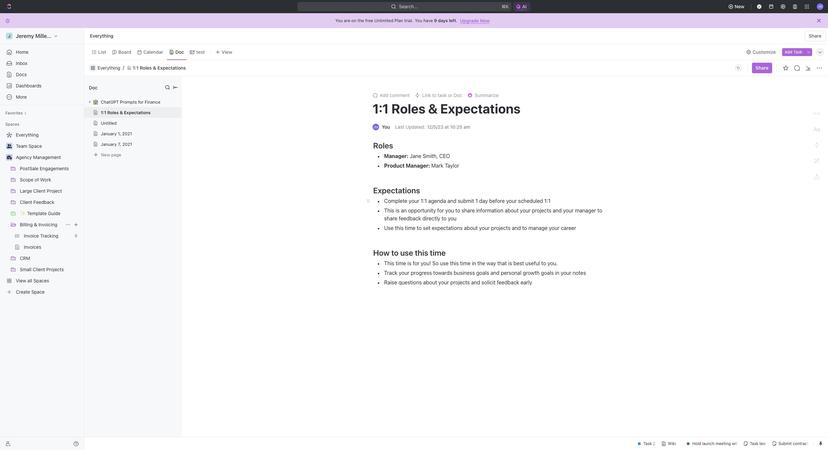 Task type: describe. For each thing, give the bounding box(es) containing it.
chatgpt
[[101, 100, 119, 105]]

1 vertical spatial everything
[[98, 65, 120, 71]]

9
[[434, 18, 437, 23]]

view for view all spaces
[[16, 278, 26, 284]]

& down 🏦 chatgpt prompts for finance
[[120, 110, 123, 115]]

create space
[[16, 290, 45, 295]]

management
[[33, 155, 61, 160]]

this time is for you! so use this time in the way that is best useful to you.
[[384, 261, 559, 267]]

on
[[351, 18, 356, 23]]

board link
[[117, 47, 131, 57]]

1 vertical spatial share
[[756, 65, 769, 71]]

projects
[[46, 267, 64, 273]]

time down how to use this time on the bottom of the page
[[396, 261, 406, 267]]

1 horizontal spatial projects
[[491, 225, 511, 231]]

page
[[111, 152, 121, 158]]

your down scheduled
[[520, 208, 531, 214]]

10:25
[[450, 124, 462, 130]]

and inside this is an opportunity for you to share information about your projects and your manager to share feedback directly to you
[[553, 208, 562, 214]]

postsale engagements
[[20, 166, 69, 172]]

view for view
[[222, 49, 232, 55]]

everything inside "sidebar" "navigation"
[[16, 132, 39, 138]]

guide
[[48, 211, 60, 217]]

create space link
[[3, 287, 80, 298]]

product manager: mark taylor
[[384, 163, 459, 169]]

ai button
[[513, 2, 531, 11]]

roles down chatgpt
[[107, 110, 119, 115]]

invoicing
[[38, 222, 57, 228]]

updated:
[[406, 124, 425, 130]]

information
[[476, 208, 503, 214]]

days
[[438, 18, 448, 23]]

business time image
[[7, 156, 12, 160]]

about inside this is an opportunity for you to share information about your projects and your manager to share feedback directly to you
[[505, 208, 519, 214]]

0 horizontal spatial this
[[395, 225, 404, 231]]

comment
[[390, 93, 410, 98]]

to left you.
[[541, 261, 546, 267]]

best
[[514, 261, 524, 267]]

feedback
[[33, 200, 54, 205]]

doc inside dropdown button
[[454, 93, 462, 98]]

1 vertical spatial the
[[478, 261, 485, 267]]

2 vertical spatial projects
[[450, 280, 470, 286]]

small client projects
[[20, 267, 64, 273]]

more button
[[3, 92, 81, 102]]

billing
[[20, 222, 33, 228]]

roles down calendar link at top left
[[140, 65, 152, 71]]

🏦 chatgpt prompts for finance
[[93, 99, 160, 105]]

space for team space
[[29, 143, 42, 149]]

view button
[[213, 44, 235, 60]]

complete your 1:1 agenda and submit 1 day before your scheduled 1:1
[[384, 198, 551, 204]]

expectations down prompts
[[124, 110, 151, 115]]

1 horizontal spatial is
[[408, 261, 411, 267]]

january for january 7, 2021
[[101, 142, 117, 147]]

projects inside this is an opportunity for you to share information about your projects and your manager to share feedback directly to you
[[532, 208, 551, 214]]

favorites
[[5, 111, 23, 116]]

invoice tracking link
[[24, 231, 72, 242]]

this for this is an opportunity for you to share information about your projects and your manager to share feedback directly to you
[[384, 208, 394, 214]]

view all spaces link
[[3, 276, 80, 287]]

work
[[40, 177, 51, 183]]

invoices link
[[24, 242, 80, 253]]

january for january 1, 2021
[[101, 131, 117, 137]]

miller's
[[35, 33, 53, 39]]

solicit
[[482, 280, 496, 286]]

raise questions about your projects and solicit feedback early
[[384, 280, 532, 286]]

expectations down doc link
[[157, 65, 186, 71]]

crm
[[20, 256, 30, 262]]

dashboards
[[16, 83, 42, 89]]

roles down comment
[[392, 101, 426, 116]]

you are on the free unlimited plan trial. you have 9 days left. upgrade now
[[335, 18, 490, 23]]

use this time to set expectations about your projects and to manage your career
[[384, 225, 576, 231]]

✨
[[20, 211, 26, 217]]

team space
[[16, 143, 42, 149]]

2 horizontal spatial is
[[508, 261, 512, 267]]

your left notes
[[561, 270, 571, 276]]

plan
[[395, 18, 403, 23]]

so
[[432, 261, 439, 267]]

tree inside "sidebar" "navigation"
[[3, 130, 81, 298]]

your down towards
[[438, 280, 449, 286]]

⌘k
[[502, 4, 509, 9]]

2 vertical spatial everything link
[[3, 130, 80, 141]]

& down calendar link at top left
[[153, 65, 156, 71]]

to inside link to task or doc dropdown button
[[432, 93, 437, 98]]

your left the manager
[[563, 208, 574, 214]]

client for small
[[33, 267, 45, 273]]

product
[[384, 163, 405, 169]]

0 horizontal spatial jm
[[374, 125, 378, 129]]

✨ template guide link
[[20, 209, 80, 219]]

set
[[423, 225, 430, 231]]

home link
[[3, 47, 81, 58]]

calendar link
[[142, 47, 163, 57]]

or
[[448, 93, 452, 98]]

1 vertical spatial client
[[20, 200, 32, 205]]

link to task or doc button
[[412, 91, 465, 100]]

project
[[47, 188, 62, 194]]

crm link
[[20, 254, 80, 264]]

notes
[[573, 270, 586, 276]]

opportunity
[[408, 208, 436, 214]]

test link
[[195, 47, 205, 57]]

to right how
[[391, 249, 399, 258]]

this is an opportunity for you to share information about your projects and your manager to share feedback directly to you
[[384, 208, 604, 222]]

client feedback link
[[20, 197, 80, 208]]

view all spaces
[[16, 278, 49, 284]]

0 vertical spatial everything link
[[88, 32, 115, 40]]

agency management link
[[16, 152, 80, 163]]

jeremy
[[16, 33, 34, 39]]

workspace
[[54, 33, 82, 39]]

agency
[[16, 155, 32, 160]]

january 1, 2021
[[101, 131, 132, 137]]

small client projects link
[[20, 265, 80, 275]]

tracking
[[40, 233, 58, 239]]

upgrade
[[460, 18, 479, 23]]

personal
[[501, 270, 522, 276]]

career
[[561, 225, 576, 231]]

your up questions
[[399, 270, 409, 276]]

how to use this time
[[373, 249, 446, 258]]

12/5/23
[[427, 124, 443, 130]]

time left 'set'
[[405, 225, 416, 231]]

home
[[16, 49, 29, 55]]

feedback inside this is an opportunity for you to share information about your projects and your manager to share feedback directly to you
[[399, 216, 421, 222]]

2 horizontal spatial this
[[450, 261, 459, 267]]

team space link
[[16, 141, 80, 152]]

customize
[[753, 49, 776, 55]]

jeremy miller's workspace, , element
[[6, 33, 13, 39]]

create
[[16, 290, 30, 295]]

inbox link
[[3, 58, 81, 69]]

0 vertical spatial you
[[445, 208, 454, 214]]

manager: jane smith, ceo
[[384, 153, 450, 159]]

scope of work
[[20, 177, 51, 183]]

1 vertical spatial manager:
[[406, 163, 430, 169]]

way
[[487, 261, 496, 267]]

task
[[794, 49, 802, 54]]

6
[[75, 234, 77, 239]]

ai
[[522, 4, 527, 9]]



Task type: vqa. For each thing, say whether or not it's contained in the screenshot.
Invoice Tracking
yes



Task type: locate. For each thing, give the bounding box(es) containing it.
about down progress
[[423, 280, 437, 286]]

1 horizontal spatial about
[[464, 225, 478, 231]]

manager
[[575, 208, 596, 214]]

you for you
[[382, 124, 390, 130]]

and left the submit in the top right of the page
[[447, 198, 456, 204]]

invoices
[[24, 245, 41, 250]]

to down the submit in the top right of the page
[[455, 208, 460, 214]]

search...
[[399, 4, 418, 9]]

jm up the share button
[[818, 4, 823, 8]]

this inside this is an opportunity for you to share information about your projects and your manager to share feedback directly to you
[[384, 208, 394, 214]]

0 vertical spatial use
[[400, 249, 413, 258]]

this
[[384, 208, 394, 214], [384, 261, 394, 267]]

1:1 roles & expectations
[[133, 65, 186, 71], [373, 101, 521, 116], [101, 110, 151, 115]]

and up career
[[553, 208, 562, 214]]

0 vertical spatial view
[[222, 49, 232, 55]]

doc
[[175, 49, 184, 55], [89, 85, 98, 90], [454, 93, 462, 98]]

0 horizontal spatial about
[[423, 280, 437, 286]]

for left finance
[[138, 100, 144, 105]]

postsale engagements link
[[20, 164, 80, 174]]

mark
[[431, 163, 443, 169]]

1 horizontal spatial jm
[[818, 4, 823, 8]]

everything link down list
[[98, 65, 120, 71]]

client up view all spaces link
[[33, 267, 45, 273]]

for for you!
[[413, 261, 419, 267]]

0 vertical spatial everything
[[90, 33, 113, 39]]

2 vertical spatial this
[[450, 261, 459, 267]]

untitled
[[101, 121, 117, 126]]

jane
[[410, 153, 421, 159]]

scope of work link
[[20, 175, 80, 185]]

is right that
[[508, 261, 512, 267]]

you left have
[[415, 18, 422, 23]]

2 goals from the left
[[541, 270, 554, 276]]

scheduled
[[518, 198, 543, 204]]

this
[[395, 225, 404, 231], [415, 249, 428, 258], [450, 261, 459, 267]]

add task
[[785, 49, 802, 54]]

1 horizontal spatial you
[[382, 124, 390, 130]]

view
[[222, 49, 232, 55], [16, 278, 26, 284]]

roles up product
[[373, 141, 393, 150]]

1 horizontal spatial share
[[809, 33, 822, 39]]

in
[[472, 261, 476, 267], [555, 270, 559, 276]]

for inside 🏦 chatgpt prompts for finance
[[138, 100, 144, 105]]

use right so
[[440, 261, 449, 267]]

2 2021 from the top
[[122, 142, 132, 147]]

billing & invoicing link
[[20, 220, 63, 230]]

share down "customize" button
[[756, 65, 769, 71]]

link
[[422, 93, 431, 98]]

0 horizontal spatial new
[[101, 152, 110, 158]]

2021 right "7,"
[[122, 142, 132, 147]]

client for large
[[33, 188, 46, 194]]

view inside "sidebar" "navigation"
[[16, 278, 26, 284]]

projects down this is an opportunity for you to share information about your projects and your manager to share feedback directly to you
[[491, 225, 511, 231]]

0 vertical spatial this
[[384, 208, 394, 214]]

1 vertical spatial doc
[[89, 85, 98, 90]]

view inside button
[[222, 49, 232, 55]]

spaces down favorites on the left top of page
[[5, 122, 19, 127]]

0 vertical spatial space
[[29, 143, 42, 149]]

your down this is an opportunity for you to share information about your projects and your manager to share feedback directly to you
[[479, 225, 490, 231]]

in up business
[[472, 261, 476, 267]]

everything up team space
[[16, 132, 39, 138]]

how
[[373, 249, 390, 258]]

is inside this is an opportunity for you to share information about your projects and your manager to share feedback directly to you
[[396, 208, 400, 214]]

day
[[479, 198, 488, 204]]

1 horizontal spatial new
[[735, 4, 745, 9]]

all
[[27, 278, 32, 284]]

0 vertical spatial spaces
[[5, 122, 19, 127]]

postsale
[[20, 166, 38, 172]]

&
[[153, 65, 156, 71], [428, 101, 438, 116], [120, 110, 123, 115], [34, 222, 37, 228]]

doc link
[[174, 47, 184, 57]]

1 vertical spatial new
[[101, 152, 110, 158]]

manager: down manager: jane smith, ceo on the top of page
[[406, 163, 430, 169]]

this down "complete"
[[384, 208, 394, 214]]

1 vertical spatial everything link
[[98, 65, 120, 71]]

add left comment
[[380, 93, 388, 98]]

1 vertical spatial projects
[[491, 225, 511, 231]]

for left you! on the right of page
[[413, 261, 419, 267]]

0 horizontal spatial the
[[358, 18, 364, 23]]

manager:
[[384, 153, 408, 159], [406, 163, 430, 169]]

1 horizontal spatial this
[[415, 249, 428, 258]]

expectations down the summarize dropdown button
[[440, 101, 521, 116]]

✨ template guide
[[20, 211, 60, 217]]

0 vertical spatial feedback
[[399, 216, 421, 222]]

view left all
[[16, 278, 26, 284]]

jm
[[818, 4, 823, 8], [374, 125, 378, 129]]

taylor
[[445, 163, 459, 169]]

1 vertical spatial this
[[415, 249, 428, 258]]

0 horizontal spatial projects
[[450, 280, 470, 286]]

2021 for january 1, 2021
[[122, 131, 132, 137]]

finance
[[145, 100, 160, 105]]

🏦
[[93, 99, 98, 105]]

1 vertical spatial share
[[384, 216, 397, 222]]

1 horizontal spatial use
[[440, 261, 449, 267]]

large
[[20, 188, 32, 194]]

1:1 roles & expectations for new page
[[101, 110, 151, 115]]

manager: up product
[[384, 153, 408, 159]]

the inside you are on the free unlimited plan trial. you have 9 days left. upgrade now
[[358, 18, 364, 23]]

time up business
[[460, 261, 471, 267]]

this right use
[[395, 225, 404, 231]]

to right link
[[432, 93, 437, 98]]

expectations up "complete"
[[373, 186, 420, 195]]

2 vertical spatial client
[[33, 267, 45, 273]]

add for add task
[[785, 49, 793, 54]]

customize button
[[744, 47, 778, 57]]

add for add comment
[[380, 93, 388, 98]]

space inside 'link'
[[31, 290, 45, 295]]

share up use
[[384, 216, 397, 222]]

you left are
[[335, 18, 343, 23]]

2021
[[122, 131, 132, 137], [122, 142, 132, 147]]

progress
[[411, 270, 432, 276]]

0 vertical spatial this
[[395, 225, 404, 231]]

sidebar navigation
[[0, 28, 86, 451]]

1 horizontal spatial share
[[462, 208, 475, 214]]

0 vertical spatial share
[[809, 33, 822, 39]]

task
[[438, 93, 447, 98]]

view right the test
[[222, 49, 232, 55]]

business
[[454, 270, 475, 276]]

you
[[335, 18, 343, 23], [415, 18, 422, 23], [382, 124, 390, 130]]

0 vertical spatial new
[[735, 4, 745, 9]]

user group image
[[7, 144, 12, 148]]

view button
[[213, 47, 235, 57]]

last
[[395, 124, 404, 130]]

january 7, 2021
[[101, 142, 132, 147]]

0 horizontal spatial spaces
[[5, 122, 19, 127]]

0 vertical spatial jm
[[818, 4, 823, 8]]

feedback down personal
[[497, 280, 519, 286]]

1 january from the top
[[101, 131, 117, 137]]

0 horizontal spatial share
[[756, 65, 769, 71]]

space for create space
[[31, 290, 45, 295]]

0 vertical spatial january
[[101, 131, 117, 137]]

0 horizontal spatial use
[[400, 249, 413, 258]]

questions
[[399, 280, 422, 286]]

client down large
[[20, 200, 32, 205]]

1 vertical spatial spaces
[[33, 278, 49, 284]]

the left way
[[478, 261, 485, 267]]

1 vertical spatial feedback
[[497, 280, 519, 286]]

0 vertical spatial for
[[138, 100, 144, 105]]

about
[[505, 208, 519, 214], [464, 225, 478, 231], [423, 280, 437, 286]]

1 vertical spatial space
[[31, 290, 45, 295]]

1 horizontal spatial doc
[[175, 49, 184, 55]]

1 horizontal spatial in
[[555, 270, 559, 276]]

growth
[[523, 270, 540, 276]]

0 horizontal spatial add
[[380, 93, 388, 98]]

0 vertical spatial add
[[785, 49, 793, 54]]

of
[[35, 177, 39, 183]]

you for you are on the free unlimited plan trial. you have 9 days left. upgrade now
[[335, 18, 343, 23]]

new
[[735, 4, 745, 9], [101, 152, 110, 158]]

add left the task
[[785, 49, 793, 54]]

add inside button
[[785, 49, 793, 54]]

1 horizontal spatial add
[[785, 49, 793, 54]]

for down agenda
[[437, 208, 444, 214]]

new inside button
[[735, 4, 745, 9]]

2021 right the 1,
[[122, 131, 132, 137]]

your up opportunity in the top of the page
[[409, 198, 419, 204]]

jm left last
[[374, 125, 378, 129]]

share down jm dropdown button at right top
[[809, 33, 822, 39]]

1 this from the top
[[384, 208, 394, 214]]

engagements
[[40, 166, 69, 172]]

docs
[[16, 72, 27, 77]]

test
[[196, 49, 205, 55]]

you up expectations
[[448, 216, 457, 222]]

you left last
[[382, 124, 390, 130]]

0 vertical spatial manager:
[[384, 153, 408, 159]]

& inside billing & invoicing link
[[34, 222, 37, 228]]

space up agency management
[[29, 143, 42, 149]]

1 vertical spatial for
[[437, 208, 444, 214]]

jm button
[[815, 1, 826, 12]]

feedback
[[399, 216, 421, 222], [497, 280, 519, 286]]

0 horizontal spatial feedback
[[399, 216, 421, 222]]

and left solicit
[[471, 280, 480, 286]]

share down complete your 1:1 agenda and submit 1 day before your scheduled 1:1
[[462, 208, 475, 214]]

new for new page
[[101, 152, 110, 158]]

doc left the test link
[[175, 49, 184, 55]]

doc up 🏦
[[89, 85, 98, 90]]

for for finance
[[138, 100, 144, 105]]

to left 'set'
[[417, 225, 422, 231]]

2 horizontal spatial about
[[505, 208, 519, 214]]

& right billing
[[34, 222, 37, 228]]

1:1 roles & expectations down 🏦 chatgpt prompts for finance
[[101, 110, 151, 115]]

to right the manager
[[598, 208, 602, 214]]

january up the new page
[[101, 142, 117, 147]]

1 vertical spatial add
[[380, 93, 388, 98]]

use up progress
[[400, 249, 413, 258]]

0 vertical spatial doc
[[175, 49, 184, 55]]

everything link up list
[[88, 32, 115, 40]]

this for this time is for you! so use this time in the way that is best useful to you.
[[384, 261, 394, 267]]

tree containing everything
[[3, 130, 81, 298]]

your right before
[[506, 198, 517, 204]]

the right on
[[358, 18, 364, 23]]

trial.
[[404, 18, 413, 23]]

january down untitled
[[101, 131, 117, 137]]

2 vertical spatial about
[[423, 280, 437, 286]]

1 vertical spatial view
[[16, 278, 26, 284]]

1:1 roles & expectations down calendar
[[133, 65, 186, 71]]

goals up solicit
[[476, 270, 489, 276]]

tree
[[3, 130, 81, 298]]

track
[[384, 270, 397, 276]]

have
[[424, 18, 433, 23]]

for
[[138, 100, 144, 105], [437, 208, 444, 214], [413, 261, 419, 267]]

client up client feedback
[[33, 188, 46, 194]]

spaces down small client projects
[[33, 278, 49, 284]]

1 horizontal spatial for
[[413, 261, 419, 267]]

2 horizontal spatial for
[[437, 208, 444, 214]]

0 horizontal spatial you
[[335, 18, 343, 23]]

1 2021 from the top
[[122, 131, 132, 137]]

is down how to use this time on the bottom of the page
[[408, 261, 411, 267]]

2 vertical spatial doc
[[454, 93, 462, 98]]

new for new
[[735, 4, 745, 9]]

0 horizontal spatial view
[[16, 278, 26, 284]]

1:1 roles & expectations for share
[[133, 65, 186, 71]]

time
[[405, 225, 416, 231], [430, 249, 446, 258], [396, 261, 406, 267], [460, 261, 471, 267]]

useful
[[525, 261, 540, 267]]

and down way
[[491, 270, 500, 276]]

1 vertical spatial january
[[101, 142, 117, 147]]

1 goals from the left
[[476, 270, 489, 276]]

before
[[489, 198, 505, 204]]

that
[[497, 261, 507, 267]]

invoice tracking
[[24, 233, 58, 239]]

for inside this is an opportunity for you to share information about your projects and your manager to share feedback directly to you
[[437, 208, 444, 214]]

everything up list
[[90, 33, 113, 39]]

1 horizontal spatial goals
[[541, 270, 554, 276]]

projects down scheduled
[[532, 208, 551, 214]]

0 horizontal spatial in
[[472, 261, 476, 267]]

summarize button
[[465, 91, 501, 100]]

space down view all spaces link
[[31, 290, 45, 295]]

upgrade now link
[[460, 18, 490, 23]]

january
[[101, 131, 117, 137], [101, 142, 117, 147]]

1 horizontal spatial the
[[478, 261, 485, 267]]

time up so
[[430, 249, 446, 258]]

goals
[[476, 270, 489, 276], [541, 270, 554, 276]]

2 vertical spatial for
[[413, 261, 419, 267]]

about right expectations
[[464, 225, 478, 231]]

0 horizontal spatial goals
[[476, 270, 489, 276]]

board
[[118, 49, 131, 55]]

jm inside dropdown button
[[818, 4, 823, 8]]

to up expectations
[[442, 216, 447, 222]]

and left manage
[[512, 225, 521, 231]]

0 vertical spatial about
[[505, 208, 519, 214]]

this up business
[[450, 261, 459, 267]]

0 vertical spatial 2021
[[122, 131, 132, 137]]

2 horizontal spatial projects
[[532, 208, 551, 214]]

dropdown menu image
[[733, 63, 744, 73]]

1 vertical spatial use
[[440, 261, 449, 267]]

1 vertical spatial 2021
[[122, 142, 132, 147]]

0 vertical spatial projects
[[532, 208, 551, 214]]

& down link to task or doc dropdown button
[[428, 101, 438, 116]]

1 horizontal spatial feedback
[[497, 280, 519, 286]]

2021 for january 7, 2021
[[122, 142, 132, 147]]

add task button
[[782, 48, 805, 56]]

the
[[358, 18, 364, 23], [478, 261, 485, 267]]

projects down business
[[450, 280, 470, 286]]

your left career
[[549, 225, 560, 231]]

0 vertical spatial client
[[33, 188, 46, 194]]

smith,
[[423, 153, 438, 159]]

goals down you.
[[541, 270, 554, 276]]

last updated: 12/5/23 at 10:25 am
[[395, 124, 470, 130]]

about down scheduled
[[505, 208, 519, 214]]

0 vertical spatial the
[[358, 18, 364, 23]]

1 horizontal spatial view
[[222, 49, 232, 55]]

1 horizontal spatial spaces
[[33, 278, 49, 284]]

you down agenda
[[445, 208, 454, 214]]

feedback down the an
[[399, 216, 421, 222]]

1:1 roles & expectations down or
[[373, 101, 521, 116]]

0 vertical spatial share
[[462, 208, 475, 214]]

to
[[432, 93, 437, 98], [455, 208, 460, 214], [598, 208, 602, 214], [442, 216, 447, 222], [417, 225, 422, 231], [522, 225, 527, 231], [391, 249, 399, 258], [541, 261, 546, 267]]

2 horizontal spatial you
[[415, 18, 422, 23]]

is left the an
[[396, 208, 400, 214]]

0 horizontal spatial is
[[396, 208, 400, 214]]

1 vertical spatial about
[[464, 225, 478, 231]]

everything link up team space link
[[3, 130, 80, 141]]

this up track
[[384, 261, 394, 267]]

0 horizontal spatial for
[[138, 100, 144, 105]]

1 vertical spatial jm
[[374, 125, 378, 129]]

2 january from the top
[[101, 142, 117, 147]]

0 horizontal spatial share
[[384, 216, 397, 222]]

2 horizontal spatial doc
[[454, 93, 462, 98]]

to left manage
[[522, 225, 527, 231]]

share inside button
[[809, 33, 822, 39]]

1 vertical spatial this
[[384, 261, 394, 267]]

2 this from the top
[[384, 261, 394, 267]]

you!
[[421, 261, 431, 267]]

0 vertical spatial in
[[472, 261, 476, 267]]

manage
[[528, 225, 548, 231]]

1 vertical spatial you
[[448, 216, 457, 222]]

1 vertical spatial in
[[555, 270, 559, 276]]

link to task or doc
[[422, 93, 462, 98]]

doc right or
[[454, 93, 462, 98]]



